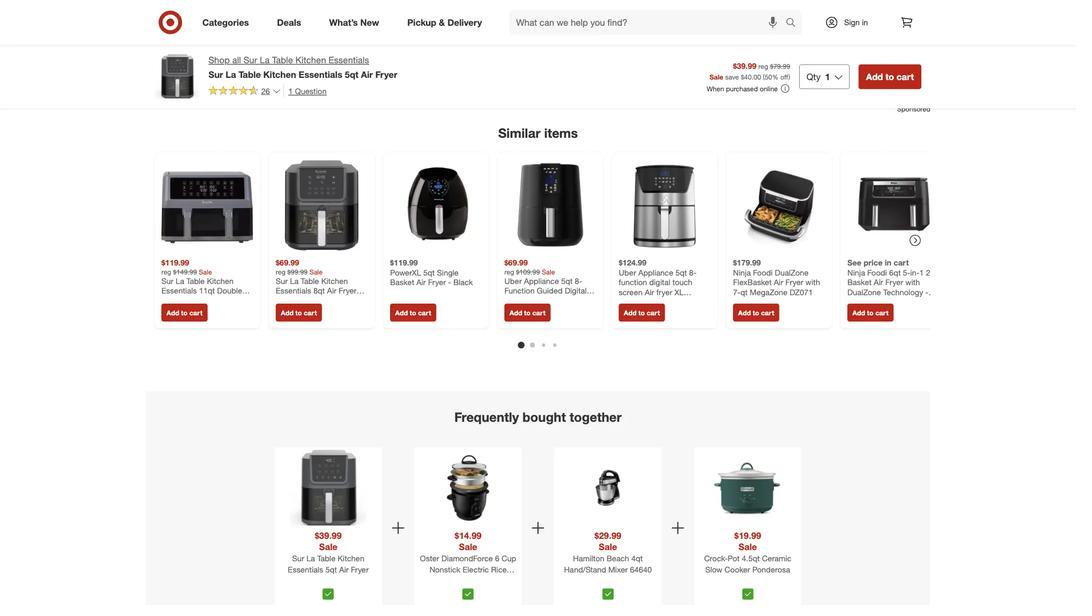 Task type: describe. For each thing, give the bounding box(es) containing it.
add to cart button for $69.99 reg $99.99 sale sur la table kitchen essentials 8qt air fryer black
[[276, 304, 322, 322]]

add for $119.99 powerxl 5qt single basket air fryer - black
[[395, 309, 408, 317]]

when
[[707, 84, 724, 93]]

add to cart button up sponsored
[[859, 64, 922, 89]]

frequently
[[454, 409, 519, 425]]

1 question link
[[283, 85, 327, 97]]

$14.99 sale oster diamondforce 6 cup nonstick  electric rice cooker - black
[[420, 531, 516, 586]]

add to cart up sponsored
[[866, 71, 914, 82]]

add to cart for $69.99 reg $109.99 sale uber appliance 5qt 8- function guided digital air fryer - black
[[510, 309, 546, 317]]

essentials inside $39.99 sale sur la table kitchen essentials 5qt air fryer
[[288, 565, 323, 575]]

in-
[[911, 268, 920, 277]]

add to cart for $119.99 reg $149.99 sale sur la table kitchen essentials 11qt double basket air fryer
[[167, 309, 203, 317]]

online
[[760, 84, 778, 93]]

fryer
[[657, 287, 673, 297]]

search
[[781, 18, 808, 29]]

to for $124.99 uber appliance 5qt 8- function digital touch screen air fryer xl premium - stainless steel
[[639, 309, 645, 317]]

$119.99 for reg
[[161, 258, 189, 268]]

what's
[[329, 17, 358, 28]]

ninja inside $179.99 ninja foodi dualzone flexbasket air fryer with 7-qt megazone dz071
[[733, 268, 751, 277]]

7-
[[733, 287, 741, 297]]

together
[[570, 409, 622, 425]]

reg for 11qt
[[161, 268, 171, 276]]

crock-pot 4.5qt ceramic slow cooker ponderosa image
[[710, 450, 786, 526]]

fryer inside $39.99 sale sur la table kitchen essentials 5qt air fryer
[[351, 565, 369, 575]]

table inside $39.99 sale sur la table kitchen essentials 5qt air fryer
[[317, 554, 336, 563]]

)
[[789, 72, 790, 81]]

6qt
[[889, 268, 901, 277]]

sale inside $14.99 sale oster diamondforce 6 cup nonstick  electric rice cooker - black
[[459, 542, 477, 553]]

la inside $119.99 reg $149.99 sale sur la table kitchen essentials 11qt double basket air fryer
[[176, 276, 184, 286]]

air inside $39.99 sale sur la table kitchen essentials 5qt air fryer
[[339, 565, 349, 575]]

add to cart for $124.99 uber appliance 5qt 8- function digital touch screen air fryer xl premium - stainless steel
[[624, 309, 660, 317]]

1 inside see price in cart ninja foodi 6qt 5-in-1 2- basket air fryer with dualzone technology - dz090
[[920, 268, 924, 277]]

5qt inside $119.99 powerxl 5qt single basket air fryer - black
[[423, 268, 435, 277]]

sale inside $119.99 reg $149.99 sale sur la table kitchen essentials 11qt double basket air fryer
[[199, 268, 212, 276]]

pickup & delivery
[[407, 17, 482, 28]]

cart for $69.99 reg $99.99 sale sur la table kitchen essentials 8qt air fryer black
[[304, 309, 317, 317]]

basket inside $119.99 powerxl 5qt single basket air fryer - black
[[390, 277, 414, 287]]

hamilton
[[573, 554, 605, 563]]

sur inside $69.99 reg $99.99 sale sur la table kitchen essentials 8qt air fryer black
[[276, 276, 288, 286]]

single
[[437, 268, 459, 277]]

when purchased online
[[707, 84, 778, 93]]

essentials inside $119.99 reg $149.99 sale sur la table kitchen essentials 11qt double basket air fryer
[[161, 286, 197, 296]]

beach
[[607, 554, 629, 563]]

$179.99
[[733, 258, 761, 268]]

sur la table kitchen essentials 5qt air fryer image
[[290, 450, 366, 526]]

foodi inside $179.99 ninja foodi dualzone flexbasket air fryer with 7-qt megazone dz071
[[753, 268, 773, 277]]

qty
[[807, 71, 821, 82]]

to for $179.99 ninja foodi dualzone flexbasket air fryer with 7-qt megazone dz071
[[753, 309, 759, 317]]

5-
[[903, 268, 911, 277]]

$124.99
[[619, 258, 647, 268]]

fryer inside see price in cart ninja foodi 6qt 5-in-1 2- basket air fryer with dualzone technology - dz090
[[886, 277, 904, 287]]

$69.99 reg $109.99 sale uber appliance 5qt 8- function guided digital air fryer - black
[[505, 258, 587, 306]]

add for $179.99 ninja foodi dualzone flexbasket air fryer with 7-qt megazone dz071
[[738, 309, 751, 317]]

oster diamondforce 6 cup nonstick  electric rice cooker - black link
[[417, 553, 520, 586]]

air inside $69.99 reg $99.99 sale sur la table kitchen essentials 8qt air fryer black
[[327, 286, 337, 296]]

deals link
[[268, 10, 315, 35]]

air inside see price in cart ninja foodi 6qt 5-in-1 2- basket air fryer with dualzone technology - dz090
[[874, 277, 883, 287]]

uber inside $69.99 reg $109.99 sale uber appliance 5qt 8- function guided digital air fryer - black
[[505, 276, 522, 286]]

add to cart for $179.99 ninja foodi dualzone flexbasket air fryer with 7-qt megazone dz071
[[738, 309, 774, 317]]

la inside $39.99 sale sur la table kitchen essentials 5qt air fryer
[[306, 554, 315, 563]]

price
[[864, 258, 883, 268]]

sur la table kitchen essentials 5qt air fryer link
[[277, 553, 380, 584]]

region containing similar items
[[146, 39, 946, 605]]

ninja foodi dualzone flexbasket air fryer with 7-qt megazone dz071 image
[[733, 159, 825, 251]]

mixer
[[609, 565, 628, 575]]

$69.99 reg $99.99 sale sur la table kitchen essentials 8qt air fryer black
[[276, 258, 357, 306]]

fryer inside $119.99 reg $149.99 sale sur la table kitchen essentials 11qt double basket air fryer
[[199, 296, 217, 306]]

$14.99
[[455, 531, 482, 541]]

essentials inside $69.99 reg $99.99 sale sur la table kitchen essentials 8qt air fryer black
[[276, 286, 311, 296]]

air inside $119.99 powerxl 5qt single basket air fryer - black
[[416, 277, 426, 287]]

- inside see price in cart ninja foodi 6qt 5-in-1 2- basket air fryer with dualzone technology - dz090
[[926, 287, 929, 297]]

8- inside $69.99 reg $109.99 sale uber appliance 5qt 8- function guided digital air fryer - black
[[575, 276, 582, 286]]

slow
[[705, 565, 723, 575]]

sur la table kitchen essentials 11qt double basket air fryer image
[[161, 159, 253, 251]]

function
[[619, 277, 647, 287]]

$19.99
[[735, 531, 761, 541]]

sale inside the $19.99 sale crock-pot 4.5qt ceramic slow cooker ponderosa
[[739, 542, 757, 553]]

delivery
[[448, 17, 482, 28]]

basket for ninja foodi 6qt 5-in-1 2- basket air fryer with dualzone technology - dz090
[[848, 277, 872, 287]]

$19.99 sale crock-pot 4.5qt ceramic slow cooker ponderosa
[[704, 531, 792, 575]]

uber inside $124.99 uber appliance 5qt 8- function digital touch screen air fryer xl premium - stainless steel
[[619, 268, 636, 277]]

$69.99 for sur
[[276, 258, 299, 268]]

technology
[[883, 287, 923, 297]]

$29.99 sale hamilton beach 4qt hand/stand mixer 64640
[[564, 531, 652, 575]]

64640
[[630, 565, 652, 575]]

powerxl 5qt single basket air fryer - black image
[[390, 159, 482, 251]]

oster diamondforce 6 cup nonstick  electric rice cooker - black image
[[430, 450, 506, 526]]

$39.99 sale sur la table kitchen essentials 5qt air fryer
[[288, 531, 369, 575]]

shop
[[209, 55, 230, 66]]

air inside $179.99 ninja foodi dualzone flexbasket air fryer with 7-qt megazone dz071
[[774, 277, 784, 287]]

$179.99 ninja foodi dualzone flexbasket air fryer with 7-qt megazone dz071
[[733, 258, 820, 297]]

- inside $14.99 sale oster diamondforce 6 cup nonstick  electric rice cooker - black
[[470, 576, 473, 586]]

add for see price in cart ninja foodi 6qt 5-in-1 2- basket air fryer with dualzone technology - dz090
[[853, 309, 865, 317]]

sign in link
[[816, 10, 886, 35]]

0 vertical spatial 1
[[825, 71, 830, 82]]

fryer inside shop all sur la table kitchen essentials sur la table kitchen essentials 5qt air fryer
[[375, 69, 397, 80]]

all
[[232, 55, 241, 66]]

black inside $69.99 reg $99.99 sale sur la table kitchen essentials 8qt air fryer black
[[276, 296, 295, 306]]

- inside $69.99 reg $109.99 sale uber appliance 5qt 8- function guided digital air fryer - black
[[536, 296, 539, 306]]

similar items
[[498, 125, 578, 141]]

fryer inside $69.99 reg $109.99 sale uber appliance 5qt 8- function guided digital air fryer - black
[[516, 296, 534, 306]]

$29.99
[[595, 531, 622, 541]]

categories
[[202, 17, 249, 28]]

add for $119.99 reg $149.99 sale sur la table kitchen essentials 11qt double basket air fryer
[[167, 309, 179, 317]]

5qt inside $69.99 reg $109.99 sale uber appliance 5qt 8- function guided digital air fryer - black
[[561, 276, 573, 286]]

2-
[[926, 268, 934, 277]]

add to cart button for $119.99 reg $149.99 sale sur la table kitchen essentials 11qt double basket air fryer
[[161, 304, 208, 322]]

air inside $124.99 uber appliance 5qt 8- function digital touch screen air fryer xl premium - stainless steel
[[645, 287, 654, 297]]

to for $119.99 powerxl 5qt single basket air fryer - black
[[410, 309, 416, 317]]

cart for $119.99 reg $149.99 sale sur la table kitchen essentials 11qt double basket air fryer
[[189, 309, 203, 317]]

table inside $69.99 reg $99.99 sale sur la table kitchen essentials 8qt air fryer black
[[301, 276, 319, 286]]

powerxl
[[390, 268, 421, 277]]

ponderosa
[[753, 565, 791, 575]]

cart for $179.99 ninja foodi dualzone flexbasket air fryer with 7-qt megazone dz071
[[761, 309, 774, 317]]

function
[[505, 286, 535, 296]]

$39.99 reg $79.99 sale save $ 40.00 ( 50 % off )
[[710, 61, 790, 81]]

appliance inside $69.99 reg $109.99 sale uber appliance 5qt 8- function guided digital air fryer - black
[[524, 276, 559, 286]]

sur la table kitchen essentials 8qt air fryer black image
[[276, 159, 368, 251]]

cart for $119.99 powerxl 5qt single basket air fryer - black
[[418, 309, 431, 317]]

sign in
[[844, 17, 868, 27]]

new
[[360, 17, 379, 28]]

search button
[[781, 10, 808, 37]]

&
[[439, 17, 445, 28]]

qty 1
[[807, 71, 830, 82]]

flexbasket
[[733, 277, 772, 287]]

$149.99
[[173, 268, 197, 276]]

$69.99 for uber
[[505, 258, 528, 268]]

see price in cart ninja foodi 6qt 5-in-1 2- basket air fryer with dualzone technology - dz090
[[848, 258, 934, 307]]

pot
[[728, 554, 740, 563]]

reg for 8qt
[[276, 268, 286, 276]]

sale inside $39.99 reg $79.99 sale save $ 40.00 ( 50 % off )
[[710, 72, 724, 81]]

add to cart button for see price in cart ninja foodi 6qt 5-in-1 2- basket air fryer with dualzone technology - dz090
[[848, 304, 894, 322]]

26 link
[[209, 85, 281, 98]]

xl
[[675, 287, 684, 297]]

cooker inside $14.99 sale oster diamondforce 6 cup nonstick  electric rice cooker - black
[[442, 576, 468, 586]]

4.5qt
[[742, 554, 760, 563]]

reg for guided
[[505, 268, 514, 276]]

50
[[765, 72, 772, 81]]

sign
[[844, 17, 860, 27]]

digital
[[649, 277, 671, 287]]

$109.99
[[516, 268, 540, 276]]

5qt inside $39.99 sale sur la table kitchen essentials 5qt air fryer
[[326, 565, 337, 575]]

11qt
[[199, 286, 215, 296]]

pickup
[[407, 17, 436, 28]]

see
[[848, 258, 862, 268]]



Task type: locate. For each thing, give the bounding box(es) containing it.
foodi inside see price in cart ninja foodi 6qt 5-in-1 2- basket air fryer with dualzone technology - dz090
[[868, 268, 887, 277]]

with inside see price in cart ninja foodi 6qt 5-in-1 2- basket air fryer with dualzone technology - dz090
[[906, 277, 920, 287]]

1 left 2-
[[920, 268, 924, 277]]

cart down the 11qt
[[189, 309, 203, 317]]

bought
[[523, 409, 566, 425]]

- down electric
[[470, 576, 473, 586]]

sale inside $69.99 reg $99.99 sale sur la table kitchen essentials 8qt air fryer black
[[310, 268, 323, 276]]

categories link
[[193, 10, 263, 35]]

table
[[272, 55, 293, 66], [239, 69, 261, 80], [186, 276, 205, 286], [301, 276, 319, 286], [317, 554, 336, 563]]

in inside see price in cart ninja foodi 6qt 5-in-1 2- basket air fryer with dualzone technology - dz090
[[885, 258, 892, 268]]

cooker inside the $19.99 sale crock-pot 4.5qt ceramic slow cooker ponderosa
[[725, 565, 750, 575]]

fryer inside $179.99 ninja foodi dualzone flexbasket air fryer with 7-qt megazone dz071
[[786, 277, 804, 287]]

-
[[448, 277, 451, 287], [926, 287, 929, 297], [536, 296, 539, 306], [652, 297, 655, 307], [470, 576, 473, 586]]

cart down technology
[[876, 309, 889, 317]]

sale down the $19.99
[[739, 542, 757, 553]]

add to cart button for $124.99 uber appliance 5qt 8- function digital touch screen air fryer xl premium - stainless steel
[[619, 304, 665, 322]]

cup
[[502, 554, 516, 563]]

0 horizontal spatial in
[[862, 17, 868, 27]]

8- right the guided
[[575, 276, 582, 286]]

1 vertical spatial dualzone
[[848, 287, 881, 297]]

0 horizontal spatial $119.99
[[161, 258, 189, 268]]

black inside $119.99 powerxl 5qt single basket air fryer - black
[[453, 277, 473, 287]]

what's new
[[329, 17, 379, 28]]

2 horizontal spatial basket
[[848, 277, 872, 287]]

advertisement region
[[146, 39, 931, 104]]

basket up dz090
[[848, 277, 872, 287]]

$119.99
[[161, 258, 189, 268], [390, 258, 418, 268]]

0 horizontal spatial foodi
[[753, 268, 773, 277]]

$39.99 for reg
[[733, 61, 757, 71]]

add to cart button down screen
[[619, 304, 665, 322]]

uber appliance 5qt 8-function digital touch screen air fryer xl premium - stainless steel image
[[619, 159, 711, 251]]

cooker down pot
[[725, 565, 750, 575]]

None checkbox
[[323, 589, 334, 600], [603, 589, 614, 600], [742, 589, 754, 600], [323, 589, 334, 600], [603, 589, 614, 600], [742, 589, 754, 600]]

$69.99 inside $69.99 reg $109.99 sale uber appliance 5qt 8- function guided digital air fryer - black
[[505, 258, 528, 268]]

basket for sur la table kitchen essentials 11qt double basket air fryer
[[161, 296, 186, 306]]

purchased
[[726, 84, 758, 93]]

fryer
[[375, 69, 397, 80], [428, 277, 446, 287], [786, 277, 804, 287], [886, 277, 904, 287], [339, 286, 357, 296], [199, 296, 217, 306], [516, 296, 534, 306], [351, 565, 369, 575]]

0 vertical spatial in
[[862, 17, 868, 27]]

sale down the $29.99
[[599, 542, 617, 553]]

air inside shop all sur la table kitchen essentials sur la table kitchen essentials 5qt air fryer
[[361, 69, 373, 80]]

cart down 'premium'
[[647, 309, 660, 317]]

0 horizontal spatial 8-
[[575, 276, 582, 286]]

$119.99 reg $149.99 sale sur la table kitchen essentials 11qt double basket air fryer
[[161, 258, 242, 306]]

shop all sur la table kitchen essentials sur la table kitchen essentials 5qt air fryer
[[209, 55, 397, 80]]

cart down '8qt'
[[304, 309, 317, 317]]

reg inside $69.99 reg $99.99 sale sur la table kitchen essentials 8qt air fryer black
[[276, 268, 286, 276]]

1 horizontal spatial basket
[[390, 277, 414, 287]]

$39.99 inside $39.99 sale sur la table kitchen essentials 5qt air fryer
[[315, 531, 342, 541]]

reg up the (
[[759, 62, 768, 70]]

1 $69.99 from the left
[[276, 258, 299, 268]]

electric
[[463, 565, 489, 575]]

1 $119.99 from the left
[[161, 258, 189, 268]]

(
[[763, 72, 765, 81]]

- down 2-
[[926, 287, 929, 297]]

frequently bought together
[[454, 409, 622, 425]]

add to cart button down the qt
[[733, 304, 779, 322]]

add to cart button down powerxl
[[390, 304, 436, 322]]

1 horizontal spatial $119.99
[[390, 258, 418, 268]]

$39.99 inside $39.99 reg $79.99 sale save $ 40.00 ( 50 % off )
[[733, 61, 757, 71]]

hamilton beach 4qt hand/stand mixer 64640 image
[[570, 450, 646, 526]]

sur inside $39.99 sale sur la table kitchen essentials 5qt air fryer
[[292, 554, 304, 563]]

add to cart down the 11qt
[[167, 309, 203, 317]]

with inside $179.99 ninja foodi dualzone flexbasket air fryer with 7-qt megazone dz071
[[806, 277, 820, 287]]

ninja inside see price in cart ninja foodi 6qt 5-in-1 2- basket air fryer with dualzone technology - dz090
[[848, 268, 865, 277]]

cart for $124.99 uber appliance 5qt 8- function digital touch screen air fryer xl premium - stainless steel
[[647, 309, 660, 317]]

sale up when
[[710, 72, 724, 81]]

0 vertical spatial $39.99
[[733, 61, 757, 71]]

sur inside $119.99 reg $149.99 sale sur la table kitchen essentials 11qt double basket air fryer
[[161, 276, 174, 286]]

crock-pot 4.5qt ceramic slow cooker ponderosa link
[[697, 553, 799, 584]]

sale inside $69.99 reg $109.99 sale uber appliance 5qt 8- function guided digital air fryer - black
[[542, 268, 555, 276]]

1 horizontal spatial dualzone
[[848, 287, 881, 297]]

1
[[825, 71, 830, 82], [288, 86, 293, 96], [920, 268, 924, 277]]

6
[[495, 554, 500, 563]]

la inside $69.99 reg $99.99 sale sur la table kitchen essentials 8qt air fryer black
[[290, 276, 299, 286]]

hand/stand
[[564, 565, 606, 575]]

question
[[295, 86, 327, 96]]

to
[[886, 71, 894, 82], [181, 309, 188, 317], [295, 309, 302, 317], [410, 309, 416, 317], [524, 309, 531, 317], [639, 309, 645, 317], [753, 309, 759, 317], [867, 309, 874, 317]]

touch
[[673, 277, 693, 287]]

1 with from the left
[[806, 277, 820, 287]]

5qt inside $124.99 uber appliance 5qt 8- function digital touch screen air fryer xl premium - stainless steel
[[676, 268, 687, 277]]

uber appliance 5qt 8-function guided digital air fryer - black image
[[505, 159, 596, 251]]

add to cart button down function in the top of the page
[[505, 304, 551, 322]]

fryer inside $69.99 reg $99.99 sale sur la table kitchen essentials 8qt air fryer black
[[339, 286, 357, 296]]

rice
[[491, 565, 507, 575]]

- left fryer
[[652, 297, 655, 307]]

$124.99 uber appliance 5qt 8- function digital touch screen air fryer xl premium - stainless steel
[[619, 258, 709, 307]]

essentials
[[329, 55, 369, 66], [299, 69, 342, 80], [161, 286, 197, 296], [276, 286, 311, 296], [288, 565, 323, 575]]

1 horizontal spatial $69.99
[[505, 258, 528, 268]]

$119.99 inside $119.99 reg $149.99 sale sur la table kitchen essentials 11qt double basket air fryer
[[161, 258, 189, 268]]

with right megazone
[[806, 277, 820, 287]]

0 horizontal spatial basket
[[161, 296, 186, 306]]

0 horizontal spatial $69.99
[[276, 258, 299, 268]]

%
[[772, 72, 779, 81]]

sale
[[710, 72, 724, 81], [199, 268, 212, 276], [310, 268, 323, 276], [542, 268, 555, 276], [319, 542, 338, 553], [459, 542, 477, 553], [599, 542, 617, 553], [739, 542, 757, 553]]

ninja up the qt
[[733, 268, 751, 277]]

cart left the in-
[[894, 258, 909, 268]]

add to cart down dz090
[[853, 309, 889, 317]]

dualzone up dz071
[[775, 268, 809, 277]]

0 vertical spatial dualzone
[[775, 268, 809, 277]]

1 horizontal spatial uber
[[619, 268, 636, 277]]

8- up steel
[[689, 268, 697, 277]]

- inside $124.99 uber appliance 5qt 8- function digital touch screen air fryer xl premium - stainless steel
[[652, 297, 655, 307]]

1 left question
[[288, 86, 293, 96]]

1 ninja from the left
[[733, 268, 751, 277]]

cooker down nonstick
[[442, 576, 468, 586]]

dualzone inside $179.99 ninja foodi dualzone flexbasket air fryer with 7-qt megazone dz071
[[775, 268, 809, 277]]

add to cart button
[[859, 64, 922, 89], [161, 304, 208, 322], [276, 304, 322, 322], [390, 304, 436, 322], [505, 304, 551, 322], [619, 304, 665, 322], [733, 304, 779, 322], [848, 304, 894, 322]]

la
[[260, 55, 270, 66], [226, 69, 236, 80], [176, 276, 184, 286], [290, 276, 299, 286], [306, 554, 315, 563]]

sale inside $29.99 sale hamilton beach 4qt hand/stand mixer 64640
[[599, 542, 617, 553]]

premium
[[619, 297, 650, 307]]

double
[[217, 286, 242, 296]]

2 foodi from the left
[[868, 268, 887, 277]]

add to cart down '8qt'
[[281, 309, 317, 317]]

$39.99 up sur la table kitchen essentials 5qt air fryer "link"
[[315, 531, 342, 541]]

add to cart button down '8qt'
[[276, 304, 322, 322]]

reg left $149.99
[[161, 268, 171, 276]]

dualzone
[[775, 268, 809, 277], [848, 287, 881, 297]]

megazone
[[750, 287, 788, 297]]

kitchen inside $39.99 sale sur la table kitchen essentials 5qt air fryer
[[338, 554, 364, 563]]

add for $69.99 reg $99.99 sale sur la table kitchen essentials 8qt air fryer black
[[281, 309, 294, 317]]

add to cart button down technology
[[848, 304, 894, 322]]

sale up the guided
[[542, 268, 555, 276]]

1 horizontal spatial 8-
[[689, 268, 697, 277]]

cart for see price in cart ninja foodi 6qt 5-in-1 2- basket air fryer with dualzone technology - dz090
[[876, 309, 889, 317]]

1 vertical spatial 1
[[288, 86, 293, 96]]

40.00
[[744, 72, 761, 81]]

1 foodi from the left
[[753, 268, 773, 277]]

add to cart button down the 11qt
[[161, 304, 208, 322]]

reg inside $119.99 reg $149.99 sale sur la table kitchen essentials 11qt double basket air fryer
[[161, 268, 171, 276]]

appliance up fryer
[[638, 268, 673, 277]]

black inside $14.99 sale oster diamondforce 6 cup nonstick  electric rice cooker - black
[[475, 576, 495, 586]]

screen
[[619, 287, 643, 297]]

uber up screen
[[619, 268, 636, 277]]

reg inside $69.99 reg $109.99 sale uber appliance 5qt 8- function guided digital air fryer - black
[[505, 268, 514, 276]]

1 horizontal spatial $39.99
[[733, 61, 757, 71]]

table inside $119.99 reg $149.99 sale sur la table kitchen essentials 11qt double basket air fryer
[[186, 276, 205, 286]]

0 horizontal spatial ninja
[[733, 268, 751, 277]]

region
[[146, 39, 946, 605]]

2 vertical spatial 1
[[920, 268, 924, 277]]

$39.99
[[733, 61, 757, 71], [315, 531, 342, 541]]

$69.99 inside $69.99 reg $99.99 sale sur la table kitchen essentials 8qt air fryer black
[[276, 258, 299, 268]]

black inside $69.99 reg $109.99 sale uber appliance 5qt 8- function guided digital air fryer - black
[[542, 296, 561, 306]]

black
[[453, 277, 473, 287], [276, 296, 295, 306], [542, 296, 561, 306], [475, 576, 495, 586]]

1 horizontal spatial foodi
[[868, 268, 887, 277]]

5qt inside shop all sur la table kitchen essentials sur la table kitchen essentials 5qt air fryer
[[345, 69, 359, 80]]

26
[[261, 86, 270, 96]]

stainless
[[658, 297, 689, 307]]

to for $119.99 reg $149.99 sale sur la table kitchen essentials 11qt double basket air fryer
[[181, 309, 188, 317]]

2 horizontal spatial 1
[[920, 268, 924, 277]]

add to cart down powerxl
[[395, 309, 431, 317]]

dualzone down price
[[848, 287, 881, 297]]

2 $69.99 from the left
[[505, 258, 528, 268]]

add to cart down function in the top of the page
[[510, 309, 546, 317]]

$79.99
[[770, 62, 790, 70]]

nonstick
[[430, 565, 461, 575]]

pickup & delivery link
[[398, 10, 496, 35]]

dualzone inside see price in cart ninja foodi 6qt 5-in-1 2- basket air fryer with dualzone technology - dz090
[[848, 287, 881, 297]]

ninja foodi 6qt 5-in-1 2-basket air fryer with dualzone technology - dz090 image
[[848, 159, 940, 251]]

to for see price in cart ninja foodi 6qt 5-in-1 2- basket air fryer with dualzone technology - dz090
[[867, 309, 874, 317]]

reg
[[759, 62, 768, 70], [161, 268, 171, 276], [276, 268, 286, 276], [505, 268, 514, 276]]

cart down the guided
[[533, 309, 546, 317]]

kitchen inside $69.99 reg $99.99 sale sur la table kitchen essentials 8qt air fryer black
[[321, 276, 348, 286]]

ninja up dz090
[[848, 268, 865, 277]]

fryer inside $119.99 powerxl 5qt single basket air fryer - black
[[428, 277, 446, 287]]

steel
[[691, 297, 709, 307]]

basket
[[390, 277, 414, 287], [848, 277, 872, 287], [161, 296, 186, 306]]

diamondforce
[[442, 554, 493, 563]]

1 vertical spatial in
[[885, 258, 892, 268]]

reg for %
[[759, 62, 768, 70]]

$99.99
[[288, 268, 308, 276]]

dz071
[[790, 287, 813, 297]]

in right price
[[885, 258, 892, 268]]

guided
[[537, 286, 563, 296]]

add to cart button for $69.99 reg $109.99 sale uber appliance 5qt 8- function guided digital air fryer - black
[[505, 304, 551, 322]]

air inside $119.99 reg $149.99 sale sur la table kitchen essentials 11qt double basket air fryer
[[188, 296, 197, 306]]

1 horizontal spatial in
[[885, 258, 892, 268]]

0 horizontal spatial 1
[[288, 86, 293, 96]]

2 with from the left
[[906, 277, 920, 287]]

reg left the $99.99
[[276, 268, 286, 276]]

cart up sponsored
[[897, 71, 914, 82]]

off
[[781, 72, 789, 81]]

basket left single
[[390, 277, 414, 287]]

cart down $119.99 powerxl 5qt single basket air fryer - black
[[418, 309, 431, 317]]

basket inside see price in cart ninja foodi 6qt 5-in-1 2- basket air fryer with dualzone technology - dz090
[[848, 277, 872, 287]]

to for $69.99 reg $99.99 sale sur la table kitchen essentials 8qt air fryer black
[[295, 309, 302, 317]]

$119.99 for powerxl
[[390, 258, 418, 268]]

image of sur la table kitchen essentials 5qt air fryer image
[[155, 54, 200, 99]]

0 horizontal spatial appliance
[[524, 276, 559, 286]]

sale down $14.99 in the bottom of the page
[[459, 542, 477, 553]]

kitchen inside $119.99 reg $149.99 sale sur la table kitchen essentials 11qt double basket air fryer
[[207, 276, 234, 286]]

- right powerxl
[[448, 277, 451, 287]]

basket inside $119.99 reg $149.99 sale sur la table kitchen essentials 11qt double basket air fryer
[[161, 296, 186, 306]]

reg inside $39.99 reg $79.99 sale save $ 40.00 ( 50 % off )
[[759, 62, 768, 70]]

with
[[806, 277, 820, 287], [906, 277, 920, 287]]

similar
[[498, 125, 541, 141]]

8- inside $124.99 uber appliance 5qt 8- function digital touch screen air fryer xl premium - stainless steel
[[689, 268, 697, 277]]

with left 2-
[[906, 277, 920, 287]]

basket down $149.99
[[161, 296, 186, 306]]

0 horizontal spatial cooker
[[442, 576, 468, 586]]

add to cart for $69.99 reg $99.99 sale sur la table kitchen essentials 8qt air fryer black
[[281, 309, 317, 317]]

add to cart
[[866, 71, 914, 82], [167, 309, 203, 317], [281, 309, 317, 317], [395, 309, 431, 317], [510, 309, 546, 317], [624, 309, 660, 317], [738, 309, 774, 317], [853, 309, 889, 317]]

- right function in the top of the page
[[536, 296, 539, 306]]

digital
[[565, 286, 587, 296]]

to for $69.99 reg $109.99 sale uber appliance 5qt 8- function guided digital air fryer - black
[[524, 309, 531, 317]]

hamilton beach 4qt hand/stand mixer 64640 link
[[557, 553, 660, 584]]

$119.99 inside $119.99 powerxl 5qt single basket air fryer - black
[[390, 258, 418, 268]]

oster
[[420, 554, 439, 563]]

sale up sur la table kitchen essentials 5qt air fryer "link"
[[319, 542, 338, 553]]

add for $69.99 reg $109.99 sale uber appliance 5qt 8- function guided digital air fryer - black
[[510, 309, 522, 317]]

items
[[544, 125, 578, 141]]

add to cart for $119.99 powerxl 5qt single basket air fryer - black
[[395, 309, 431, 317]]

1 horizontal spatial with
[[906, 277, 920, 287]]

appliance left the digital
[[524, 276, 559, 286]]

8qt
[[313, 286, 325, 296]]

foodi up megazone
[[753, 268, 773, 277]]

1 vertical spatial cooker
[[442, 576, 468, 586]]

in right sign at right top
[[862, 17, 868, 27]]

appliance inside $124.99 uber appliance 5qt 8- function digital touch screen air fryer xl premium - stainless steel
[[638, 268, 673, 277]]

what's new link
[[320, 10, 393, 35]]

1 horizontal spatial 1
[[825, 71, 830, 82]]

$39.99 for sale
[[315, 531, 342, 541]]

What can we help you find? suggestions appear below search field
[[510, 10, 789, 35]]

add to cart button for $119.99 powerxl 5qt single basket air fryer - black
[[390, 304, 436, 322]]

0 horizontal spatial uber
[[505, 276, 522, 286]]

crock-
[[704, 554, 728, 563]]

sale inside $39.99 sale sur la table kitchen essentials 5qt air fryer
[[319, 542, 338, 553]]

$119.99 powerxl 5qt single basket air fryer - black
[[390, 258, 473, 287]]

air inside $69.99 reg $109.99 sale uber appliance 5qt 8- function guided digital air fryer - black
[[505, 296, 514, 306]]

1 right qty
[[825, 71, 830, 82]]

reg left $109.99 on the top
[[505, 268, 514, 276]]

1 horizontal spatial appliance
[[638, 268, 673, 277]]

dz090
[[848, 297, 871, 307]]

1 vertical spatial $39.99
[[315, 531, 342, 541]]

cart inside see price in cart ninja foodi 6qt 5-in-1 2- basket air fryer with dualzone technology - dz090
[[894, 258, 909, 268]]

cart down megazone
[[761, 309, 774, 317]]

None checkbox
[[463, 589, 474, 600]]

add to cart button for $179.99 ninja foodi dualzone flexbasket air fryer with 7-qt megazone dz071
[[733, 304, 779, 322]]

0 horizontal spatial $39.99
[[315, 531, 342, 541]]

cart for $69.99 reg $109.99 sale uber appliance 5qt 8- function guided digital air fryer - black
[[533, 309, 546, 317]]

deals
[[277, 17, 301, 28]]

add to cart down the qt
[[738, 309, 774, 317]]

- inside $119.99 powerxl 5qt single basket air fryer - black
[[448, 277, 451, 287]]

0 vertical spatial cooker
[[725, 565, 750, 575]]

0 horizontal spatial dualzone
[[775, 268, 809, 277]]

2 $119.99 from the left
[[390, 258, 418, 268]]

sale right the $99.99
[[310, 268, 323, 276]]

1 question
[[288, 86, 327, 96]]

foodi left 6qt
[[868, 268, 887, 277]]

0 horizontal spatial with
[[806, 277, 820, 287]]

add to cart down 'premium'
[[624, 309, 660, 317]]

ninja
[[733, 268, 751, 277], [848, 268, 865, 277]]

add to cart for see price in cart ninja foodi 6qt 5-in-1 2- basket air fryer with dualzone technology - dz090
[[853, 309, 889, 317]]

qt
[[741, 287, 748, 297]]

sale up the 11qt
[[199, 268, 212, 276]]

uber left the guided
[[505, 276, 522, 286]]

add for $124.99 uber appliance 5qt 8- function digital touch screen air fryer xl premium - stainless steel
[[624, 309, 637, 317]]

1 horizontal spatial cooker
[[725, 565, 750, 575]]

$39.99 up $
[[733, 61, 757, 71]]

2 ninja from the left
[[848, 268, 865, 277]]

in
[[862, 17, 868, 27], [885, 258, 892, 268]]

1 horizontal spatial ninja
[[848, 268, 865, 277]]



Task type: vqa. For each thing, say whether or not it's contained in the screenshot.
Ponderosa
yes



